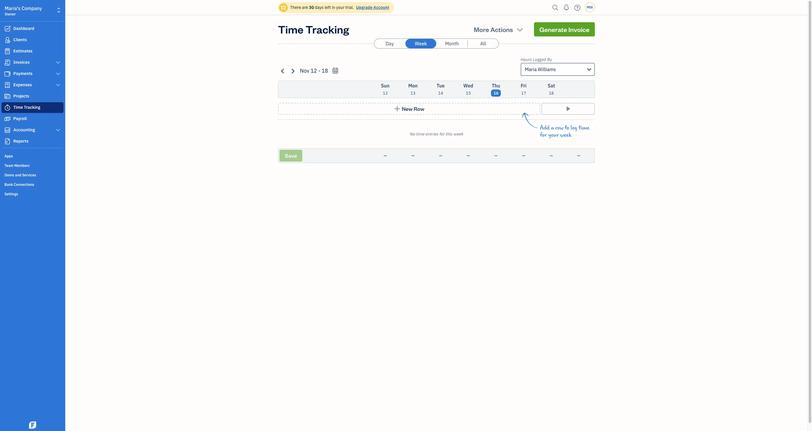 Task type: locate. For each thing, give the bounding box(es) containing it.
12
[[311, 67, 317, 74], [383, 91, 388, 96]]

chevron large down image inside the accounting link
[[55, 128, 61, 133]]

add
[[540, 125, 550, 132]]

bank connections
[[4, 183, 34, 187]]

days
[[315, 5, 324, 10]]

0 horizontal spatial 18
[[322, 67, 328, 74]]

services
[[22, 173, 36, 178]]

hours logged by
[[521, 57, 552, 62]]

new row button
[[278, 103, 541, 115]]

to
[[565, 125, 570, 132]]

time right the log
[[579, 125, 590, 132]]

sat 18
[[548, 83, 555, 96]]

0 vertical spatial 12
[[311, 67, 317, 74]]

—
[[384, 153, 387, 159], [412, 153, 415, 159], [439, 153, 443, 159], [467, 153, 470, 159], [495, 153, 498, 159], [522, 153, 526, 159], [550, 153, 553, 159], [577, 153, 581, 159]]

0 horizontal spatial time tracking
[[13, 105, 40, 110]]

no time entries for this week
[[410, 132, 463, 137]]

payments link
[[1, 69, 64, 79]]

0 vertical spatial time
[[278, 22, 304, 36]]

tracking down left
[[306, 22, 349, 36]]

and
[[15, 173, 21, 178]]

0 horizontal spatial tracking
[[24, 105, 40, 110]]

generate
[[540, 25, 567, 34]]

search image
[[551, 3, 560, 12]]

7 — from the left
[[550, 153, 553, 159]]

week down to
[[561, 132, 572, 139]]

0 vertical spatial chevron large down image
[[55, 60, 61, 65]]

in
[[332, 5, 335, 10]]

1 horizontal spatial time
[[579, 125, 590, 132]]

time tracking
[[278, 22, 349, 36], [13, 105, 40, 110]]

generate invoice button
[[534, 22, 595, 37]]

expenses link
[[1, 80, 64, 91]]

0 vertical spatial time tracking
[[278, 22, 349, 36]]

team members link
[[1, 161, 64, 170]]

report image
[[4, 139, 11, 145]]

logged
[[533, 57, 547, 62]]

fri 17
[[521, 83, 527, 96]]

your down a
[[549, 132, 559, 139]]

time
[[278, 22, 304, 36], [13, 105, 23, 110]]

1 vertical spatial your
[[549, 132, 559, 139]]

money image
[[4, 116, 11, 122]]

time right timer image
[[13, 105, 23, 110]]

row
[[414, 105, 425, 112]]

18 right -
[[322, 67, 328, 74]]

30
[[309, 5, 314, 10]]

week
[[415, 41, 427, 47]]

payroll
[[13, 116, 27, 121]]

time
[[579, 125, 590, 132], [416, 132, 425, 137]]

projects link
[[1, 91, 64, 102]]

chevron large down image inside expenses link
[[55, 83, 61, 88]]

more
[[474, 25, 489, 34]]

week link
[[406, 39, 437, 48]]

0 vertical spatial chevron large down image
[[55, 83, 61, 88]]

1 horizontal spatial tracking
[[306, 22, 349, 36]]

trial.
[[346, 5, 354, 10]]

0 vertical spatial 18
[[322, 67, 328, 74]]

invoice
[[569, 25, 590, 34]]

1 horizontal spatial 18
[[549, 91, 554, 96]]

chevrondown image
[[516, 25, 524, 34]]

1 chevron large down image from the top
[[55, 60, 61, 65]]

week right this
[[454, 132, 463, 137]]

1 vertical spatial time tracking
[[13, 105, 40, 110]]

1 vertical spatial chevron large down image
[[55, 72, 61, 76]]

12 down the sun
[[383, 91, 388, 96]]

start timer image
[[565, 106, 572, 112]]

1 vertical spatial chevron large down image
[[55, 128, 61, 133]]

12 inside the sun 12
[[383, 91, 388, 96]]

chevron large down image inside payments link
[[55, 72, 61, 76]]

chevron large down image
[[55, 60, 61, 65], [55, 72, 61, 76]]

day
[[386, 41, 394, 47]]

time right no
[[416, 132, 425, 137]]

estimate image
[[4, 48, 11, 54]]

choose a date image
[[332, 67, 339, 74]]

left
[[325, 5, 331, 10]]

upgrade account link
[[355, 5, 389, 10]]

chevron large down image
[[55, 83, 61, 88], [55, 128, 61, 133]]

wed
[[464, 83, 474, 89]]

sun 12
[[381, 83, 390, 96]]

0 vertical spatial your
[[336, 5, 345, 10]]

reports
[[13, 139, 28, 144]]

are
[[302, 5, 308, 10]]

1 horizontal spatial time
[[278, 22, 304, 36]]

2 chevron large down image from the top
[[55, 72, 61, 76]]

time tracking inside 'link'
[[13, 105, 40, 110]]

a
[[551, 125, 554, 132]]

tue
[[437, 83, 445, 89]]

mw button
[[585, 2, 595, 12]]

1 horizontal spatial week
[[561, 132, 572, 139]]

maria's
[[5, 5, 20, 11]]

your right in
[[336, 5, 345, 10]]

0 horizontal spatial time
[[416, 132, 425, 137]]

1 horizontal spatial your
[[549, 132, 559, 139]]

1 vertical spatial tracking
[[24, 105, 40, 110]]

invoices link
[[1, 57, 64, 68]]

chevron large down image for invoices
[[55, 60, 61, 65]]

time tracking down 30 on the top left of the page
[[278, 22, 349, 36]]

1 horizontal spatial for
[[540, 132, 547, 139]]

sat
[[548, 83, 555, 89]]

for down add
[[540, 132, 547, 139]]

members
[[14, 164, 30, 168]]

0 horizontal spatial 12
[[311, 67, 317, 74]]

chevron large down image for payments
[[55, 72, 61, 76]]

for left this
[[440, 132, 445, 137]]

week inside add a row to log time for your week
[[561, 132, 572, 139]]

previous week image
[[280, 68, 286, 74]]

chevron large down image up payments link
[[55, 60, 61, 65]]

0 horizontal spatial time
[[13, 105, 23, 110]]

time inside 'link'
[[13, 105, 23, 110]]

0 vertical spatial tracking
[[306, 22, 349, 36]]

18 inside 'sat 18'
[[549, 91, 554, 96]]

time tracking link
[[1, 102, 64, 113]]

time down there
[[278, 22, 304, 36]]

1 vertical spatial 18
[[549, 91, 554, 96]]

main element
[[0, 0, 80, 432]]

no
[[410, 132, 415, 137]]

time tracking down projects link at the left of page
[[13, 105, 40, 110]]

dashboard image
[[4, 26, 11, 32]]

18 down sat
[[549, 91, 554, 96]]

client image
[[4, 37, 11, 43]]

clients
[[13, 37, 27, 42]]

chevron large down image up reports link
[[55, 128, 61, 133]]

chevron large down image up projects link at the left of page
[[55, 83, 61, 88]]

0 horizontal spatial week
[[454, 132, 463, 137]]

payroll link
[[1, 114, 64, 124]]

chevron large down image up expenses link
[[55, 72, 61, 76]]

for
[[440, 132, 445, 137], [540, 132, 547, 139]]

day link
[[375, 39, 405, 48]]

0 horizontal spatial your
[[336, 5, 345, 10]]

tracking down projects link at the left of page
[[24, 105, 40, 110]]

there are 30 days left in your trial. upgrade account
[[290, 5, 389, 10]]

12 for sun
[[383, 91, 388, 96]]

tracking
[[306, 22, 349, 36], [24, 105, 40, 110]]

team
[[4, 164, 13, 168]]

1 horizontal spatial 12
[[383, 91, 388, 96]]

1 vertical spatial 12
[[383, 91, 388, 96]]

1 vertical spatial time
[[13, 105, 23, 110]]

1 chevron large down image from the top
[[55, 83, 61, 88]]

row
[[556, 125, 564, 132]]

dashboard
[[13, 26, 34, 31]]

2 chevron large down image from the top
[[55, 128, 61, 133]]

12 left -
[[311, 67, 317, 74]]



Task type: vqa. For each thing, say whether or not it's contained in the screenshot.


Task type: describe. For each thing, give the bounding box(es) containing it.
accounting
[[13, 127, 35, 133]]

16
[[494, 91, 499, 96]]

entries
[[426, 132, 439, 137]]

17
[[521, 91, 526, 96]]

2 — from the left
[[412, 153, 415, 159]]

invoice image
[[4, 60, 11, 66]]

invoices
[[13, 60, 30, 65]]

williams
[[538, 66, 556, 72]]

payment image
[[4, 71, 11, 77]]

plus image
[[394, 106, 401, 112]]

dashboard link
[[1, 23, 64, 34]]

more actions
[[474, 25, 513, 34]]

mon
[[409, 83, 418, 89]]

month link
[[437, 39, 468, 48]]

fri
[[521, 83, 527, 89]]

8 — from the left
[[577, 153, 581, 159]]

clients link
[[1, 35, 64, 45]]

15
[[466, 91, 471, 96]]

items and services
[[4, 173, 36, 178]]

tracking inside time tracking 'link'
[[24, 105, 40, 110]]

1 — from the left
[[384, 153, 387, 159]]

expense image
[[4, 82, 11, 88]]

freshbooks image
[[28, 422, 37, 429]]

timer image
[[4, 105, 11, 111]]

bank connections link
[[1, 180, 64, 189]]

go to help image
[[573, 3, 582, 12]]

expenses
[[13, 82, 32, 88]]

team members
[[4, 164, 30, 168]]

bank
[[4, 183, 13, 187]]

14
[[438, 91, 443, 96]]

13
[[411, 91, 416, 96]]

chevron large down image for expenses
[[55, 83, 61, 88]]

connections
[[14, 183, 34, 187]]

this
[[446, 132, 453, 137]]

estimates link
[[1, 46, 64, 57]]

owner
[[5, 12, 16, 16]]

new
[[402, 105, 413, 112]]

mw
[[587, 5, 593, 9]]

crown image
[[281, 4, 287, 11]]

chevron large down image for accounting
[[55, 128, 61, 133]]

12 for nov
[[311, 67, 317, 74]]

time inside add a row to log time for your week
[[579, 125, 590, 132]]

4 — from the left
[[467, 153, 470, 159]]

all
[[481, 41, 486, 47]]

all link
[[468, 39, 499, 48]]

more actions button
[[469, 22, 530, 37]]

mon 13
[[409, 83, 418, 96]]

for inside add a row to log time for your week
[[540, 132, 547, 139]]

your inside add a row to log time for your week
[[549, 132, 559, 139]]

reports link
[[1, 136, 64, 147]]

actions
[[491, 25, 513, 34]]

maria williams
[[525, 66, 556, 72]]

month
[[445, 41, 459, 47]]

estimates
[[13, 48, 33, 54]]

1 horizontal spatial time tracking
[[278, 22, 349, 36]]

settings
[[4, 192, 18, 197]]

maria williams button
[[521, 63, 595, 76]]

hours
[[521, 57, 532, 62]]

log
[[571, 125, 578, 132]]

project image
[[4, 94, 11, 99]]

settings link
[[1, 190, 64, 199]]

payments
[[13, 71, 33, 76]]

3 — from the left
[[439, 153, 443, 159]]

projects
[[13, 94, 29, 99]]

items
[[4, 173, 14, 178]]

6 — from the left
[[522, 153, 526, 159]]

5 — from the left
[[495, 153, 498, 159]]

upgrade
[[356, 5, 373, 10]]

chart image
[[4, 127, 11, 133]]

maria's company owner
[[5, 5, 42, 16]]

nov 12 - 18
[[300, 67, 328, 74]]

accounting link
[[1, 125, 64, 136]]

0 horizontal spatial for
[[440, 132, 445, 137]]

add a row to log time for your week
[[540, 125, 590, 139]]

new row
[[402, 105, 425, 112]]

thu 16
[[492, 83, 500, 96]]

next week image
[[289, 68, 296, 74]]

thu
[[492, 83, 500, 89]]

by
[[548, 57, 552, 62]]

nov
[[300, 67, 309, 74]]

items and services link
[[1, 171, 64, 180]]

company
[[22, 5, 42, 11]]

maria
[[525, 66, 537, 72]]

account
[[374, 5, 389, 10]]

apps link
[[1, 152, 64, 161]]

sun
[[381, 83, 390, 89]]

there
[[290, 5, 301, 10]]

tue 14
[[437, 83, 445, 96]]

notifications image
[[562, 1, 571, 13]]



